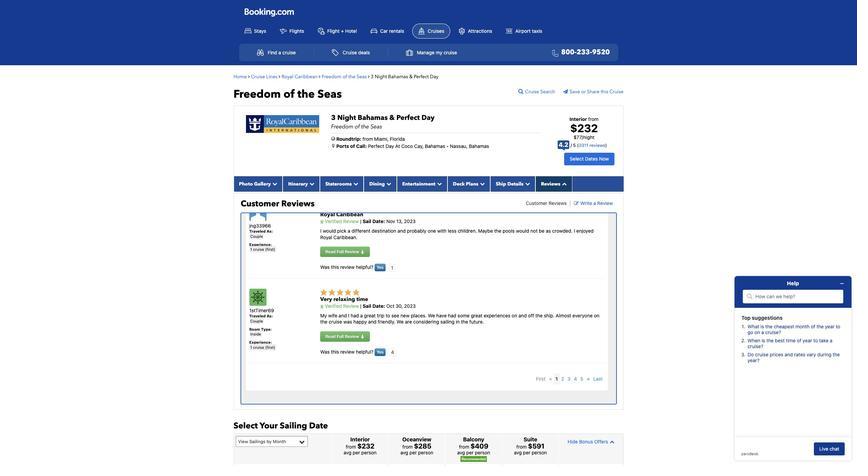 Task type: describe. For each thing, give the bounding box(es) containing it.
$285
[[414, 443, 431, 451]]

cruise deals
[[343, 50, 370, 55]]

find a cruise link
[[249, 46, 303, 59]]

0 horizontal spatial customer reviews
[[241, 198, 315, 210]]

experiences
[[484, 313, 511, 319]]

per for $232
[[353, 450, 360, 456]]

different
[[352, 228, 370, 234]]

2 read full review button from the top
[[320, 332, 370, 342]]

the inside the 3 night bahamas & perfect day freedom of the seas
[[361, 123, 369, 131]]

was for 1
[[320, 264, 330, 270]]

1sttimer69
[[249, 308, 274, 314]]

from for interior from $232 avg per person
[[346, 445, 356, 450]]

dining
[[369, 181, 385, 187]]

offers
[[594, 439, 608, 445]]

find a cruise
[[268, 50, 296, 55]]

deck plans
[[453, 181, 478, 187]]

2 experience: 1 cruise (first) from the top
[[249, 341, 275, 350]]

cruise for cruise deals
[[343, 50, 357, 55]]

of down cruise deals link
[[343, 73, 347, 80]]

my
[[436, 50, 442, 55]]

gallery
[[254, 181, 271, 187]]

photo
[[239, 181, 253, 187]]

«
[[549, 376, 552, 382]]

angle right image for freedom
[[368, 74, 370, 79]]

last
[[593, 376, 603, 382]]

3 night bahamas & perfect day freedom of the seas
[[331, 113, 435, 131]]

helpful? for 4
[[356, 349, 374, 355]]

with
[[437, 228, 447, 234]]

small verified icon image for royal caribbean
[[320, 221, 324, 224]]

chevron down image for staterooms
[[352, 182, 358, 186]]

$591
[[528, 443, 545, 451]]

1 horizontal spatial seas
[[357, 73, 367, 80]]

a inside navigation
[[279, 50, 281, 55]]

car
[[380, 28, 388, 34]]

seas inside the 3 night bahamas & perfect day freedom of the seas
[[371, 123, 382, 131]]

chevron down image for itinerary
[[308, 182, 314, 186]]

4.2 / 5 ( 3311 reviews )
[[559, 141, 607, 149]]

was this review helpful? yes for 1
[[320, 264, 384, 270]]

/ inside 'interior from $232 $77 / night'
[[582, 134, 583, 140]]

search
[[540, 89, 555, 95]]

now
[[599, 156, 609, 162]]

entertainment
[[402, 181, 436, 187]]

flight + hotel
[[327, 28, 357, 34]]

of inside the 3 night bahamas & perfect day freedom of the seas
[[355, 123, 360, 131]]

cruise lines
[[251, 73, 278, 80]]

not
[[531, 228, 538, 234]]

off
[[528, 313, 534, 319]]

of down royal caribbean link
[[284, 87, 295, 102]]

a inside my wife and i had a great trip to see new places.  we have had some great experiences on and off the ship.  almost everyone on the cruise was happy and friendly.  we are considering sailing in the future.
[[360, 313, 363, 319]]

0 vertical spatial freedom of the seas
[[322, 73, 367, 80]]

5 inside 4.2 / 5 ( 3311 reviews )
[[573, 143, 576, 148]]

reviews left edit image
[[549, 200, 567, 206]]

1 on from the left
[[512, 313, 517, 319]]

2 horizontal spatial i
[[574, 228, 575, 234]]

reviews button
[[536, 176, 572, 192]]

pools
[[503, 228, 515, 234]]

select for select your sailing date
[[234, 421, 258, 432]]

was this review helpful? yes for 4
[[320, 349, 384, 355]]

and inside i would pick a different destination and probably one with less children.  maybe the pools would not be as crowded.  i enjoyed royal caribbean.
[[398, 228, 406, 234]]

read full review for 2nd the read full review button from the bottom of the freedom of the seas main content
[[325, 249, 360, 255]]

from for interior from $232 $77 / night
[[588, 116, 599, 122]]

yes for 4
[[377, 350, 384, 355]]

florida
[[390, 136, 405, 142]]

3 for 3 night bahamas & perfect day
[[371, 73, 374, 80]]

freedom inside the 3 night bahamas & perfect day freedom of the seas
[[331, 123, 354, 131]]

royal caribbean link
[[282, 73, 318, 80]]

cruise right 'share'
[[610, 89, 624, 95]]

recommended image
[[461, 457, 487, 463]]

staterooms
[[325, 181, 352, 187]]

1 vertical spatial freedom of the seas
[[234, 87, 342, 102]]

royal caribbean image
[[246, 115, 319, 133]]

save or share this cruise
[[570, 89, 624, 95]]

« link
[[547, 374, 554, 385]]

of down roundtrip:
[[350, 143, 355, 149]]

future.
[[469, 319, 484, 325]]

chevron down image for deck plans
[[478, 182, 485, 186]]

view sailings by month link
[[236, 437, 308, 448]]

avg for $591
[[514, 450, 522, 456]]

1 vertical spatial caribbean
[[336, 211, 363, 219]]

review down the was
[[345, 334, 359, 339]]

my
[[320, 313, 327, 319]]

review up pick
[[343, 219, 359, 225]]

stays link
[[239, 24, 272, 38]]

the down some
[[461, 319, 468, 325]]

review for 1
[[340, 264, 355, 270]]

read for 2nd the read full review button from the bottom of the freedom of the seas main content
[[325, 249, 336, 255]]

coco
[[401, 143, 413, 149]]

see
[[391, 313, 399, 319]]

this for 4
[[331, 349, 339, 355]]

0 vertical spatial this
[[601, 89, 608, 95]]

0 vertical spatial 4
[[391, 350, 394, 356]]

and up the was
[[339, 313, 347, 319]]

roundtrip: from miami, florida
[[336, 136, 405, 142]]

new
[[401, 313, 410, 319]]

read full review for 1st the read full review button from the bottom of the freedom of the seas main content
[[325, 334, 360, 339]]

5 link
[[579, 374, 585, 385]]

3 link
[[566, 374, 572, 385]]

3 for 3 night bahamas & perfect day freedom of the seas
[[331, 113, 336, 122]]

»
[[587, 376, 590, 382]]

the down cruise deals link
[[348, 73, 356, 80]]

i would pick a different destination and probably one with less children.  maybe the pools would not be as crowded.  i enjoyed royal caribbean.
[[320, 228, 594, 240]]

cruise right find
[[282, 50, 296, 55]]

hide
[[568, 439, 578, 445]]

verified review for caribbean
[[324, 219, 359, 225]]

details
[[507, 181, 524, 187]]

cruise down jng33966 traveled as: couple
[[253, 248, 264, 252]]

angle right image for cruise
[[279, 74, 280, 79]]

find
[[268, 50, 277, 55]]

2 great from the left
[[471, 313, 483, 319]]

deck
[[453, 181, 465, 187]]

0 vertical spatial royal caribbean
[[282, 73, 318, 80]]

booking.com home image
[[245, 8, 294, 17]]

jng33966 traveled as: couple
[[249, 223, 273, 239]]

balcony
[[463, 437, 484, 443]]

2
[[561, 376, 564, 382]]

some
[[458, 313, 470, 319]]

| for relaxing
[[360, 304, 361, 309]]

from for suite from $591 avg per person
[[517, 445, 527, 450]]

traveled for 1sttimer69
[[249, 314, 266, 319]]

probably
[[407, 228, 427, 234]]

edit image
[[574, 201, 579, 206]]

friendly.
[[378, 319, 395, 325]]

and right happy
[[368, 319, 377, 325]]

the inside i would pick a different destination and probably one with less children.  maybe the pools would not be as crowded.  i enjoyed royal caribbean.
[[494, 228, 501, 234]]

1 vertical spatial freedom
[[234, 87, 281, 102]]

night for 3 night bahamas & perfect day freedom of the seas
[[337, 113, 356, 122]]

1 vertical spatial royal
[[320, 211, 335, 219]]

sail for very relaxing time
[[363, 304, 371, 309]]

ship.
[[544, 313, 555, 319]]

airport
[[515, 28, 531, 34]]

children.
[[458, 228, 477, 234]]

review down caribbean.
[[345, 249, 359, 255]]

to
[[386, 313, 390, 319]]

enjoyed
[[577, 228, 594, 234]]

the down my
[[320, 319, 327, 325]]

a right write
[[594, 200, 596, 206]]

day for 3 night bahamas & perfect day freedom of the seas
[[422, 113, 435, 122]]

helpful? for 1
[[356, 264, 374, 270]]

home link
[[234, 73, 247, 80]]

at
[[395, 143, 400, 149]]

cruise search link
[[518, 89, 562, 95]]

verified for very
[[325, 304, 342, 309]]

0 vertical spatial royal
[[282, 73, 293, 80]]

0 horizontal spatial caribbean
[[295, 73, 318, 80]]

suite
[[524, 437, 537, 443]]

(
[[577, 143, 579, 148]]

was
[[343, 319, 352, 325]]

1 (first) from the top
[[265, 248, 275, 252]]

reviews down itinerary
[[281, 198, 315, 210]]

1 read full review button from the top
[[320, 247, 370, 257]]

1 angle right image from the left
[[248, 74, 250, 79]]

yes button for 1
[[375, 264, 386, 272]]

1 horizontal spatial royal caribbean
[[320, 211, 363, 219]]

share
[[587, 89, 600, 95]]

1 great from the left
[[364, 313, 376, 319]]

pick
[[337, 228, 346, 234]]

places.
[[411, 313, 427, 319]]

attractions link
[[453, 24, 498, 38]]

balcony from $409 avg per person
[[457, 437, 490, 456]]

interior from $232 avg per person
[[344, 437, 377, 456]]

& for 3 night bahamas & perfect day freedom of the seas
[[389, 113, 395, 122]]

stays
[[254, 28, 266, 34]]

reviews
[[590, 143, 605, 148]]

flights link
[[274, 24, 310, 38]]

destination
[[372, 228, 396, 234]]

as: for 1sttimer69
[[267, 314, 273, 319]]

1 would from the left
[[323, 228, 336, 234]]

4 link
[[572, 374, 579, 385]]

2 experience: from the top
[[249, 341, 272, 345]]

person for $409
[[475, 450, 490, 456]]

perfect for 3 night bahamas & perfect day freedom of the seas
[[397, 113, 420, 122]]

2023 for royal caribbean
[[404, 219, 416, 225]]

0 vertical spatial freedom
[[322, 73, 342, 80]]

suite from $591 avg per person
[[514, 437, 547, 456]]

read for 1st the read full review button from the bottom of the freedom of the seas main content
[[325, 334, 336, 339]]

avg for $285
[[400, 450, 408, 456]]

verified review link for caribbean
[[320, 219, 359, 225]]

and left off
[[519, 313, 527, 319]]



Task type: locate. For each thing, give the bounding box(es) containing it.
full down the was
[[337, 334, 344, 339]]

traveled inside jng33966 traveled as: couple
[[249, 229, 266, 234]]

3 person from the left
[[475, 450, 490, 456]]

day for 3 night bahamas & perfect day
[[430, 73, 439, 80]]

0 vertical spatial helpful?
[[356, 264, 374, 270]]

flight + hotel link
[[312, 24, 362, 38]]

sail up happy
[[363, 304, 371, 309]]

1 date: from the top
[[373, 219, 385, 225]]

first « 1 2 3 4 5 » last
[[536, 376, 603, 382]]

freedom of the seas down cruise deals link
[[322, 73, 367, 80]]

from for balcony from $409 avg per person
[[459, 445, 469, 450]]

freedom down cruise deals link
[[322, 73, 342, 80]]

3 angle right image from the left
[[319, 74, 321, 79]]

trip
[[377, 313, 384, 319]]

customer reviews
[[241, 198, 315, 210], [526, 200, 567, 206]]

the
[[348, 73, 356, 80], [297, 87, 315, 102], [361, 123, 369, 131], [494, 228, 501, 234], [536, 313, 543, 319], [320, 319, 327, 325], [461, 319, 468, 325]]

of up roundtrip:
[[355, 123, 360, 131]]

per down interior
[[353, 450, 360, 456]]

1 couple from the top
[[250, 234, 263, 239]]

night
[[375, 73, 387, 80], [337, 113, 356, 122]]

seas down deals
[[357, 73, 367, 80]]

person for $285
[[418, 450, 433, 456]]

0 vertical spatial 2023
[[404, 219, 416, 225]]

1 experience: 1 cruise (first) from the top
[[249, 243, 275, 252]]

royal caribbean
[[282, 73, 318, 80], [320, 211, 363, 219]]

1 vertical spatial night
[[337, 113, 356, 122]]

0 horizontal spatial great
[[364, 313, 376, 319]]

date: up destination
[[373, 219, 385, 225]]

chevron up image for hide bonus offers
[[608, 440, 615, 445]]

1 vertical spatial |
[[360, 304, 361, 309]]

review
[[597, 200, 613, 206], [343, 219, 359, 225], [345, 249, 359, 255], [343, 304, 359, 309], [345, 334, 359, 339]]

per inside balcony from $409 avg per person
[[466, 450, 474, 456]]

0 horizontal spatial royal caribbean
[[282, 73, 318, 80]]

chevron down image inside the ship details "dropdown button"
[[524, 182, 530, 186]]

rentals
[[389, 28, 404, 34]]

from right interior
[[588, 116, 599, 122]]

4 down friendly.
[[391, 350, 394, 356]]

0 vertical spatial (first)
[[265, 248, 275, 252]]

by
[[267, 439, 272, 445]]

customer down photo gallery dropdown button
[[241, 198, 279, 210]]

type:
[[261, 327, 272, 332]]

4 per from the left
[[523, 450, 531, 456]]

| up happy
[[360, 304, 361, 309]]

read
[[325, 249, 336, 255], [325, 334, 336, 339]]

avg inside balcony from $409 avg per person
[[457, 450, 465, 456]]

1 vertical spatial as:
[[267, 314, 273, 319]]

0 vertical spatial perfect
[[414, 73, 429, 80]]

1 vertical spatial sail
[[363, 304, 371, 309]]

chevron down image for ship details
[[524, 182, 530, 186]]

/ inside 4.2 / 5 ( 3311 reviews )
[[571, 143, 572, 148]]

traveled inside 1sttimer69 traveled as: couple
[[249, 314, 266, 319]]

(first) down jng33966 traveled as: couple
[[265, 248, 275, 252]]

photo gallery button
[[234, 176, 283, 192]]

chevron down image inside staterooms dropdown button
[[352, 182, 358, 186]]

great up future.
[[471, 313, 483, 319]]

read full review down caribbean.
[[325, 249, 360, 255]]

the left pools
[[494, 228, 501, 234]]

cruises link
[[412, 23, 450, 39]]

person up recommended image
[[475, 450, 490, 456]]

3 right 2
[[568, 376, 571, 382]]

1 vertical spatial day
[[422, 113, 435, 122]]

$232 for interior from $232 $77 / night
[[570, 122, 598, 135]]

full
[[337, 249, 344, 255], [337, 334, 344, 339]]

5
[[573, 143, 576, 148], [581, 376, 583, 382]]

everyone
[[573, 313, 593, 319]]

3 avg from the left
[[457, 450, 465, 456]]

full for 2nd the read full review button from the bottom of the freedom of the seas main content
[[337, 249, 344, 255]]

sail up different on the left of page
[[363, 219, 371, 225]]

1 helpful? from the top
[[356, 264, 374, 270]]

nassau,
[[450, 143, 468, 149]]

angle right image for royal
[[319, 74, 321, 79]]

| sail date: oct 30, 2023
[[359, 304, 416, 309]]

avg inside oceanview from $285 avg per person
[[400, 450, 408, 456]]

3
[[371, 73, 374, 80], [331, 113, 336, 122], [568, 376, 571, 382]]

per inside oceanview from $285 avg per person
[[410, 450, 417, 456]]

2 helpful? from the top
[[356, 349, 374, 355]]

2 vertical spatial day
[[386, 143, 394, 149]]

of
[[343, 73, 347, 80], [284, 87, 295, 102], [355, 123, 360, 131], [350, 143, 355, 149]]

0 horizontal spatial chevron down image
[[308, 182, 314, 186]]

2 chevron down image from the left
[[385, 182, 391, 186]]

a up caribbean.
[[348, 228, 350, 234]]

1 vertical spatial was
[[320, 349, 330, 355]]

verified review link for relaxing
[[320, 304, 359, 309]]

seas up miami, at the top left of the page
[[371, 123, 382, 131]]

chevron down image for photo gallery
[[271, 182, 277, 186]]

2 on from the left
[[594, 313, 600, 319]]

royal
[[282, 73, 293, 80], [320, 211, 335, 219], [320, 235, 332, 240]]

per for $591
[[523, 450, 531, 456]]

1 vertical spatial 2023
[[404, 304, 416, 309]]

yes for 1
[[377, 265, 384, 270]]

as: inside jng33966 traveled as: couple
[[267, 229, 273, 234]]

date: up trip
[[373, 304, 385, 309]]

verified for royal
[[325, 219, 342, 225]]

1 horizontal spatial on
[[594, 313, 600, 319]]

flights
[[289, 28, 304, 34]]

couple inside 1sttimer69 traveled as: couple
[[250, 319, 263, 324]]

$409
[[471, 443, 488, 451]]

chevron up image
[[560, 182, 567, 186], [608, 440, 615, 445]]

2 was this review helpful? yes from the top
[[320, 349, 384, 355]]

1 vertical spatial chevron up image
[[608, 440, 615, 445]]

chevron down image left "deck"
[[436, 182, 442, 186]]

couple inside jng33966 traveled as: couple
[[250, 234, 263, 239]]

1 had from the left
[[351, 313, 359, 319]]

$232 inside 'interior from $232 $77 / night'
[[570, 122, 598, 135]]

experience: down jng33966 traveled as: couple
[[249, 243, 272, 247]]

1 yes from the top
[[377, 265, 384, 270]]

from inside balcony from $409 avg per person
[[459, 445, 469, 450]]

0 horizontal spatial seas
[[318, 87, 342, 102]]

person for $232
[[361, 450, 377, 456]]

from for oceanview from $285 avg per person
[[402, 445, 413, 450]]

$232 inside interior from $232 avg per person
[[357, 443, 375, 451]]

ship details
[[496, 181, 524, 187]]

manage
[[417, 50, 435, 55]]

from inside suite from $591 avg per person
[[517, 445, 527, 450]]

1 vertical spatial read full review button
[[320, 332, 370, 342]]

0 horizontal spatial i
[[320, 228, 322, 234]]

from inside oceanview from $285 avg per person
[[402, 445, 413, 450]]

as: for jng33966
[[267, 229, 273, 234]]

interior
[[350, 437, 370, 443]]

couple up room
[[250, 319, 263, 324]]

deals
[[358, 50, 370, 55]]

experience: 1 cruise (first)
[[249, 243, 275, 252], [249, 341, 275, 350]]

cruise inside dropdown button
[[444, 50, 457, 55]]

chevron down image for entertainment
[[436, 182, 442, 186]]

review for 4
[[340, 349, 355, 355]]

cruise lines link
[[251, 73, 278, 80]]

perfect inside the 3 night bahamas & perfect day freedom of the seas
[[397, 113, 420, 122]]

date: for royal caribbean
[[373, 219, 385, 225]]

from down interior
[[346, 445, 356, 450]]

3 up globe image
[[331, 113, 336, 122]]

)
[[605, 143, 607, 148]]

1 experience: from the top
[[249, 243, 272, 247]]

0 vertical spatial small verified icon image
[[320, 221, 324, 224]]

this for 1
[[331, 264, 339, 270]]

experience: 1 cruise (first) down inside
[[249, 341, 275, 350]]

(first)
[[265, 248, 275, 252], [265, 346, 275, 350]]

night inside the 3 night bahamas & perfect day freedom of the seas
[[337, 113, 356, 122]]

1 vertical spatial select
[[234, 421, 258, 432]]

2 per from the left
[[410, 450, 417, 456]]

2 was from the top
[[320, 349, 330, 355]]

perfect down manage
[[414, 73, 429, 80]]

1 small verified icon image from the top
[[320, 221, 324, 224]]

reviews inside dropdown button
[[541, 181, 560, 187]]

from inside 'interior from $232 $77 / night'
[[588, 116, 599, 122]]

freedom of the seas down royal caribbean link
[[234, 87, 342, 102]]

1 sail from the top
[[363, 219, 371, 225]]

1 vertical spatial small verified icon image
[[320, 305, 324, 309]]

person down the suite at bottom
[[532, 450, 547, 456]]

from down balcony
[[459, 445, 469, 450]]

experience:
[[249, 243, 272, 247], [249, 341, 272, 345]]

avg for $232
[[344, 450, 351, 456]]

0 vertical spatial /
[[582, 134, 583, 140]]

0 vertical spatial date:
[[373, 219, 385, 225]]

write a review
[[581, 200, 613, 206]]

2 as: from the top
[[267, 314, 273, 319]]

date:
[[373, 219, 385, 225], [373, 304, 385, 309]]

i inside my wife and i had a great trip to see new places.  we have had some great experiences on and off the ship.  almost everyone on the cruise was happy and friendly.  we are considering sailing in the future.
[[348, 313, 349, 319]]

relaxing
[[334, 296, 355, 304]]

customer reviews down reviews dropdown button
[[526, 200, 567, 206]]

read full review button down caribbean.
[[320, 247, 370, 257]]

chevron down image
[[271, 182, 277, 186], [352, 182, 358, 186], [436, 182, 442, 186], [524, 182, 530, 186]]

1 vertical spatial seas
[[318, 87, 342, 102]]

0 vertical spatial we
[[428, 313, 435, 319]]

4 angle right image from the left
[[368, 74, 370, 79]]

perfect for 3 night bahamas & perfect day
[[414, 73, 429, 80]]

2 full from the top
[[337, 334, 344, 339]]

1 vertical spatial verified
[[325, 304, 342, 309]]

0 vertical spatial night
[[375, 73, 387, 80]]

$232
[[570, 122, 598, 135], [357, 443, 375, 451]]

0 vertical spatial experience: 1 cruise (first)
[[249, 243, 275, 252]]

cruise inside travel menu navigation
[[343, 50, 357, 55]]

1 horizontal spatial great
[[471, 313, 483, 319]]

1 vertical spatial helpful?
[[356, 349, 374, 355]]

1 was from the top
[[320, 264, 330, 270]]

from inside interior from $232 avg per person
[[346, 445, 356, 450]]

0 vertical spatial select
[[570, 156, 584, 162]]

1 as: from the top
[[267, 229, 273, 234]]

chevron down image inside photo gallery dropdown button
[[271, 182, 277, 186]]

4.2
[[559, 141, 568, 149]]

read down caribbean.
[[325, 249, 336, 255]]

experience: 1 cruise (first) down jng33966 traveled as: couple
[[249, 243, 275, 252]]

chevron down image left staterooms
[[308, 182, 314, 186]]

airport taxis link
[[500, 24, 548, 38]]

very
[[320, 296, 332, 304]]

0 horizontal spatial we
[[397, 319, 404, 325]]

select down the (
[[570, 156, 584, 162]]

per down the suite at bottom
[[523, 450, 531, 456]]

& down travel menu navigation
[[409, 73, 413, 80]]

1 verified review from the top
[[324, 219, 359, 225]]

1 horizontal spatial we
[[428, 313, 435, 319]]

1 review from the top
[[340, 264, 355, 270]]

1 horizontal spatial /
[[582, 134, 583, 140]]

/ left the (
[[571, 143, 572, 148]]

0 horizontal spatial 3
[[331, 113, 336, 122]]

was this review helpful? yes down caribbean.
[[320, 264, 384, 270]]

bahamas inside the 3 night bahamas & perfect day freedom of the seas
[[358, 113, 388, 122]]

royal left caribbean.
[[320, 235, 332, 240]]

cruise for cruise lines
[[251, 73, 265, 80]]

per down oceanview
[[410, 450, 417, 456]]

2 verified from the top
[[325, 304, 342, 309]]

& for 3 night bahamas & perfect day
[[409, 73, 413, 80]]

1 horizontal spatial chevron down image
[[385, 182, 391, 186]]

2 had from the left
[[448, 313, 456, 319]]

0 vertical spatial traveled
[[249, 229, 266, 234]]

chevron down image for dining
[[385, 182, 391, 186]]

review up the was
[[343, 304, 359, 309]]

1 vertical spatial yes button
[[375, 349, 386, 357]]

4 avg from the left
[[514, 450, 522, 456]]

person for $591
[[532, 450, 547, 456]]

0 vertical spatial read
[[325, 249, 336, 255]]

angle right image right home link
[[248, 74, 250, 79]]

day down manage my cruise dropdown button
[[430, 73, 439, 80]]

verified review up wife
[[324, 304, 359, 309]]

hide bonus offers link
[[561, 436, 622, 448]]

was for 4
[[320, 349, 330, 355]]

taxis
[[532, 28, 542, 34]]

1 link
[[554, 374, 560, 385]]

verified up wife
[[325, 304, 342, 309]]

cruises
[[428, 28, 444, 34]]

select          dates now link
[[564, 153, 615, 165]]

person down interior
[[361, 450, 377, 456]]

2 chevron down image from the left
[[352, 182, 358, 186]]

1 vertical spatial review
[[340, 349, 355, 355]]

customer reviews down gallery
[[241, 198, 315, 210]]

& inside the 3 night bahamas & perfect day freedom of the seas
[[389, 113, 395, 122]]

dining button
[[364, 176, 397, 192]]

2 yes button from the top
[[375, 349, 386, 357]]

2 yes from the top
[[377, 350, 384, 355]]

couple for jng33966
[[250, 234, 263, 239]]

chevron up image inside reviews dropdown button
[[560, 182, 567, 186]]

per for $285
[[410, 450, 417, 456]]

1 full from the top
[[337, 249, 344, 255]]

we down see
[[397, 319, 404, 325]]

$232 for interior from $232 avg per person
[[357, 443, 375, 451]]

cruise inside my wife and i had a great trip to see new places.  we have had some great experiences on and off the ship.  almost everyone on the cruise was happy and friendly.  we are considering sailing in the future.
[[329, 319, 342, 325]]

on left off
[[512, 313, 517, 319]]

crowded.
[[552, 228, 573, 234]]

2 would from the left
[[516, 228, 529, 234]]

9520
[[592, 48, 610, 57]]

2 person from the left
[[418, 450, 433, 456]]

travel menu navigation
[[239, 44, 618, 61]]

0 vertical spatial yes button
[[375, 264, 386, 272]]

person inside balcony from $409 avg per person
[[475, 450, 490, 456]]

customer reviews link
[[526, 200, 567, 206]]

lines
[[266, 73, 278, 80]]

1sttimer69 traveled as: couple
[[249, 308, 274, 324]]

from for roundtrip: from miami, florida
[[363, 136, 373, 142]]

0 vertical spatial couple
[[250, 234, 263, 239]]

2 traveled from the top
[[249, 314, 266, 319]]

roundtrip:
[[336, 136, 361, 142]]

0 horizontal spatial would
[[323, 228, 336, 234]]

1 vertical spatial couple
[[250, 319, 263, 324]]

» link
[[585, 374, 592, 385]]

person inside interior from $232 avg per person
[[361, 450, 377, 456]]

map marker image
[[332, 144, 335, 148]]

plans
[[466, 181, 478, 187]]

great left trip
[[364, 313, 376, 319]]

the right off
[[536, 313, 543, 319]]

1 vertical spatial we
[[397, 319, 404, 325]]

avg for $409
[[457, 450, 465, 456]]

chevron down image inside itinerary dropdown button
[[308, 182, 314, 186]]

chevron down image right ship at the right
[[524, 182, 530, 186]]

full for 1st the read full review button from the bottom of the freedom of the seas main content
[[337, 334, 344, 339]]

0 horizontal spatial 5
[[573, 143, 576, 148]]

1 horizontal spatial customer reviews
[[526, 200, 567, 206]]

2 vertical spatial 3
[[568, 376, 571, 382]]

cruise down inside
[[253, 346, 264, 350]]

1 per from the left
[[353, 450, 360, 456]]

person inside suite from $591 avg per person
[[532, 450, 547, 456]]

ship details button
[[490, 176, 536, 192]]

small verified icon image for very relaxing time
[[320, 305, 324, 309]]

avg down oceanview
[[400, 450, 408, 456]]

night for 3 night bahamas & perfect day
[[375, 73, 387, 80]]

1 verified review link from the top
[[320, 219, 359, 225]]

cruise left lines
[[251, 73, 265, 80]]

0 vertical spatial read full review button
[[320, 247, 370, 257]]

1 vertical spatial date:
[[373, 304, 385, 309]]

3 inside the 3 night bahamas & perfect day freedom of the seas
[[331, 113, 336, 122]]

0 vertical spatial full
[[337, 249, 344, 255]]

car rentals link
[[365, 24, 410, 38]]

search image
[[518, 89, 525, 94]]

2 verified review link from the top
[[320, 304, 359, 309]]

1 horizontal spatial had
[[448, 313, 456, 319]]

3 chevron down image from the left
[[478, 182, 485, 186]]

cruise for cruise search
[[525, 89, 539, 95]]

800-
[[561, 48, 577, 57]]

2 sail from the top
[[363, 304, 371, 309]]

1 vertical spatial yes
[[377, 350, 384, 355]]

on right everyone
[[594, 313, 600, 319]]

1 avg from the left
[[344, 450, 351, 456]]

as: inside 1sttimer69 traveled as: couple
[[267, 314, 273, 319]]

day inside the 3 night bahamas & perfect day freedom of the seas
[[422, 113, 435, 122]]

couple down jng33966
[[250, 234, 263, 239]]

1 vertical spatial full
[[337, 334, 344, 339]]

0 vertical spatial review
[[340, 264, 355, 270]]

royal inside i would pick a different destination and probably one with less children.  maybe the pools would not be as crowded.  i enjoyed royal caribbean.
[[320, 235, 332, 240]]

paper plane image
[[563, 89, 570, 94]]

0 horizontal spatial customer
[[241, 198, 279, 210]]

2 (first) from the top
[[265, 346, 275, 350]]

person down oceanview
[[418, 450, 433, 456]]

chevron down image
[[308, 182, 314, 186], [385, 182, 391, 186], [478, 182, 485, 186]]

chevron down image left ship at the right
[[478, 182, 485, 186]]

deck plans button
[[448, 176, 490, 192]]

from down the suite at bottom
[[517, 445, 527, 450]]

chevron up image inside hide bonus offers link
[[608, 440, 615, 445]]

1 yes button from the top
[[375, 264, 386, 272]]

couple for 1sttimer69
[[250, 319, 263, 324]]

1 read full review from the top
[[325, 249, 360, 255]]

per inside suite from $591 avg per person
[[523, 450, 531, 456]]

1 vertical spatial experience:
[[249, 341, 272, 345]]

view sailings by month
[[238, 439, 286, 445]]

0 vertical spatial was
[[320, 264, 330, 270]]

cruise search
[[525, 89, 555, 95]]

had
[[351, 313, 359, 319], [448, 313, 456, 319]]

from
[[588, 116, 599, 122], [363, 136, 373, 142], [346, 445, 356, 450], [402, 445, 413, 450], [459, 445, 469, 450], [517, 445, 527, 450]]

0 vertical spatial yes
[[377, 265, 384, 270]]

hide bonus offers
[[568, 439, 608, 445]]

room type: inside
[[249, 327, 272, 337]]

1 vertical spatial /
[[571, 143, 572, 148]]

inside
[[250, 332, 261, 337]]

avg left the $591
[[514, 450, 522, 456]]

chevron down image inside deck plans dropdown button
[[478, 182, 485, 186]]

3 chevron down image from the left
[[436, 182, 442, 186]]

angle right image
[[248, 74, 250, 79], [279, 74, 280, 79], [319, 74, 321, 79], [368, 74, 370, 79]]

| sail date: nov 13, 2023
[[359, 219, 416, 225]]

0 horizontal spatial chevron up image
[[560, 182, 567, 186]]

2 date: from the top
[[373, 304, 385, 309]]

home
[[234, 73, 247, 80]]

0 horizontal spatial 4
[[391, 350, 394, 356]]

1 vertical spatial 4
[[574, 376, 577, 382]]

from up call:
[[363, 136, 373, 142]]

as: down jng33966
[[267, 229, 273, 234]]

the down royal caribbean link
[[297, 87, 315, 102]]

night
[[583, 134, 595, 140]]

date: for very relaxing time
[[373, 304, 385, 309]]

customer
[[241, 198, 279, 210], [526, 200, 547, 206]]

0 horizontal spatial on
[[512, 313, 517, 319]]

1 horizontal spatial caribbean
[[336, 211, 363, 219]]

person inside oceanview from $285 avg per person
[[418, 450, 433, 456]]

cruise left "search"
[[525, 89, 539, 95]]

(first) down room type: inside
[[265, 346, 275, 350]]

0 vertical spatial |
[[360, 219, 361, 225]]

helpful? down happy
[[356, 349, 374, 355]]

1 chevron down image from the left
[[271, 182, 277, 186]]

1 vertical spatial 3
[[331, 113, 336, 122]]

freedom of the seas main content
[[230, 0, 627, 467]]

nov
[[386, 219, 395, 225]]

sail for royal caribbean
[[363, 219, 371, 225]]

1 horizontal spatial would
[[516, 228, 529, 234]]

0 vertical spatial was this review helpful? yes
[[320, 264, 384, 270]]

1 chevron down image from the left
[[308, 182, 314, 186]]

1 horizontal spatial night
[[375, 73, 387, 80]]

2 read from the top
[[325, 334, 336, 339]]

4 chevron down image from the left
[[524, 182, 530, 186]]

1 person from the left
[[361, 450, 377, 456]]

2 verified review from the top
[[324, 304, 359, 309]]

2 read full review from the top
[[325, 334, 360, 339]]

chevron up image for reviews
[[560, 182, 567, 186]]

jng33966 image
[[249, 204, 266, 222]]

chevron down image inside dining dropdown button
[[385, 182, 391, 186]]

globe image
[[331, 136, 335, 141]]

full down caribbean.
[[337, 249, 344, 255]]

ports
[[336, 143, 349, 149]]

0 vertical spatial experience:
[[249, 243, 272, 247]]

freedom down cruise lines
[[234, 87, 281, 102]]

3 per from the left
[[466, 450, 474, 456]]

2 angle right image from the left
[[279, 74, 280, 79]]

0 horizontal spatial &
[[389, 113, 395, 122]]

room
[[249, 327, 260, 332]]

| for caribbean
[[360, 219, 361, 225]]

1 traveled from the top
[[249, 229, 266, 234]]

angle right image right lines
[[279, 74, 280, 79]]

maybe
[[478, 228, 493, 234]]

2 review from the top
[[340, 349, 355, 355]]

0 vertical spatial read full review
[[325, 249, 360, 255]]

2 vertical spatial perfect
[[368, 143, 384, 149]]

1 horizontal spatial &
[[409, 73, 413, 80]]

chevron down image inside the entertainment dropdown button
[[436, 182, 442, 186]]

1 read from the top
[[325, 249, 336, 255]]

0 vertical spatial &
[[409, 73, 413, 80]]

avg inside interior from $232 avg per person
[[344, 450, 351, 456]]

2 vertical spatial royal
[[320, 235, 332, 240]]

perfect
[[414, 73, 429, 80], [397, 113, 420, 122], [368, 143, 384, 149]]

1 horizontal spatial 5
[[581, 376, 583, 382]]

interior
[[570, 116, 587, 122]]

2 | from the top
[[360, 304, 361, 309]]

time
[[356, 296, 368, 304]]

1sttimer69 image
[[249, 289, 266, 306]]

avg up recommended image
[[457, 450, 465, 456]]

yes button for 4
[[375, 349, 386, 357]]

1 vertical spatial traveled
[[249, 314, 266, 319]]

0 vertical spatial $232
[[570, 122, 598, 135]]

2 vertical spatial freedom
[[331, 123, 354, 131]]

1 was this review helpful? yes from the top
[[320, 264, 384, 270]]

4 person from the left
[[532, 450, 547, 456]]

and down "13,"
[[398, 228, 406, 234]]

review right write
[[597, 200, 613, 206]]

small verified icon image
[[320, 221, 324, 224], [320, 305, 324, 309]]

was
[[320, 264, 330, 270], [320, 349, 330, 355]]

0 horizontal spatial select
[[234, 421, 258, 432]]

1 horizontal spatial customer
[[526, 200, 547, 206]]

a inside i would pick a different destination and probably one with less children.  maybe the pools would not be as crowded.  i enjoyed royal caribbean.
[[348, 228, 350, 234]]

1 | from the top
[[360, 219, 361, 225]]

0 horizontal spatial $232
[[357, 443, 375, 451]]

seas down freedom of the seas link
[[318, 87, 342, 102]]

5 right 4 link
[[581, 376, 583, 382]]

1 verified from the top
[[325, 219, 342, 225]]

i up the was
[[348, 313, 349, 319]]

entertainment button
[[397, 176, 448, 192]]

select for select          dates now
[[570, 156, 584, 162]]

2023 for very relaxing time
[[404, 304, 416, 309]]

1 vertical spatial &
[[389, 113, 395, 122]]

select your sailing date
[[234, 421, 328, 432]]

1 horizontal spatial select
[[570, 156, 584, 162]]

1 vertical spatial experience: 1 cruise (first)
[[249, 341, 275, 350]]

2 couple from the top
[[250, 319, 263, 324]]

day up cay,
[[422, 113, 435, 122]]

have
[[436, 313, 447, 319]]

2 small verified icon image from the top
[[320, 305, 324, 309]]

verified review for relaxing
[[324, 304, 359, 309]]

per inside interior from $232 avg per person
[[353, 450, 360, 456]]

0 vertical spatial sail
[[363, 219, 371, 225]]

traveled for jng33966
[[249, 229, 266, 234]]

from down oceanview
[[402, 445, 413, 450]]

select up view
[[234, 421, 258, 432]]

verified review link up pick
[[320, 219, 359, 225]]

verified review up pick
[[324, 219, 359, 225]]

oct
[[386, 304, 394, 309]]

1 horizontal spatial 3
[[371, 73, 374, 80]]

couple
[[250, 234, 263, 239], [250, 319, 263, 324]]

one
[[428, 228, 436, 234]]

avg inside suite from $591 avg per person
[[514, 450, 522, 456]]

cruise
[[343, 50, 357, 55], [251, 73, 265, 80], [525, 89, 539, 95], [610, 89, 624, 95]]

0 vertical spatial verified
[[325, 219, 342, 225]]

verified review link up wife
[[320, 304, 359, 309]]

chevron down image left entertainment
[[385, 182, 391, 186]]

per for $409
[[466, 450, 474, 456]]

2 avg from the left
[[400, 450, 408, 456]]

experience: down inside
[[249, 341, 272, 345]]

be
[[539, 228, 545, 234]]

cruise deals link
[[324, 46, 377, 59]]



Task type: vqa. For each thing, say whether or not it's contained in the screenshot.
ship.
yes



